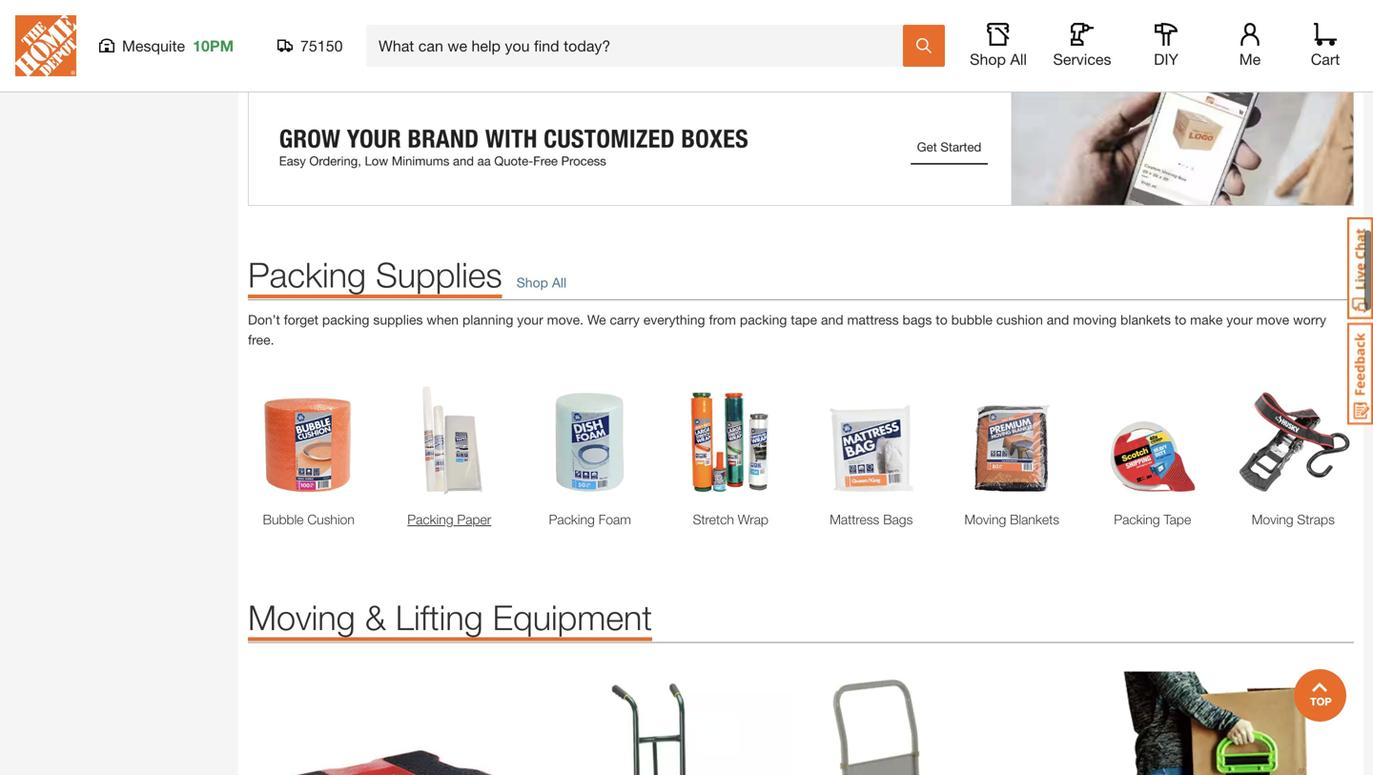 Task type: vqa. For each thing, say whether or not it's contained in the screenshot.
2nd Add to Cart from right
no



Task type: locate. For each thing, give the bounding box(es) containing it.
the home depot logo image
[[15, 15, 76, 76]]

0 horizontal spatial packing
[[322, 312, 369, 328]]

packing for packing paper
[[407, 512, 453, 528]]

cart link
[[1304, 23, 1346, 69]]

0 horizontal spatial shop all
[[517, 275, 567, 291]]

moving for moving blankets
[[965, 512, 1006, 528]]

bubble
[[951, 312, 993, 328]]

0 horizontal spatial boxes
[[363, 33, 399, 49]]

services button
[[1052, 23, 1113, 69]]

1 horizontal spatial &
[[540, 33, 548, 49]]

bubble cushion
[[263, 512, 355, 528]]

shop all up move.
[[517, 275, 567, 291]]

tie-down straps image
[[1233, 379, 1354, 500]]

packing left foam
[[549, 512, 595, 528]]

1 vertical spatial &
[[365, 597, 386, 638]]

worry
[[1293, 312, 1326, 328]]

1 horizontal spatial medium
[[1235, 33, 1282, 49]]

shop all inside "button"
[[970, 50, 1027, 68]]

& for moving
[[365, 597, 386, 638]]

pack up 'diy'
[[1149, 33, 1178, 49]]

& right tv
[[540, 33, 548, 49]]

medium up the "me"
[[1235, 33, 1282, 49]]

feedback link image
[[1347, 322, 1373, 425]]

planning
[[462, 312, 513, 328]]

packing tape link
[[1092, 510, 1213, 530]]

to left make at the right top
[[1175, 312, 1187, 328]]

packing paper link
[[389, 510, 510, 530]]

supplies
[[376, 254, 502, 295]]

shop all link
[[502, 273, 567, 293]]

tape
[[791, 312, 817, 328]]

0 horizontal spatial to
[[936, 312, 948, 328]]

mattress
[[847, 312, 899, 328]]

stretch wrap link
[[670, 510, 791, 530]]

packing tape
[[1114, 512, 1191, 528]]

seal
[[1207, 33, 1231, 49]]

0 vertical spatial all
[[1010, 50, 1027, 68]]

1 horizontal spatial boxes
[[595, 33, 631, 49]]

1 horizontal spatial your
[[1227, 312, 1253, 328]]

shop
[[970, 50, 1006, 68], [517, 275, 548, 291]]

and right tape
[[821, 312, 843, 328]]

bags
[[883, 512, 913, 528]]

2 medium from the left
[[1235, 33, 1282, 49]]

box
[[1099, 33, 1122, 49], [1331, 33, 1354, 49]]

2 box from the left
[[1331, 33, 1354, 49]]

packing right forget on the left
[[322, 312, 369, 328]]

2 to from the left
[[1175, 312, 1187, 328]]

& inside tv & picture boxes link
[[540, 33, 548, 49]]

save your back and prevent damage to heavier items with ergonomic straps image
[[1092, 672, 1354, 775]]

your
[[517, 312, 543, 328], [1227, 312, 1253, 328]]

and left moving
[[1047, 312, 1069, 328]]

we
[[587, 312, 606, 328]]

moving & lifting equipment
[[248, 597, 652, 638]]

1 vertical spatial shop all
[[517, 275, 567, 291]]

cushion
[[307, 512, 355, 528]]

0 horizontal spatial your
[[517, 312, 543, 328]]

shop all down ready pack medium moving box
[[970, 50, 1027, 68]]

to right bags
[[936, 312, 948, 328]]

to
[[936, 312, 948, 328], [1175, 312, 1187, 328]]

bubble wrap image
[[248, 379, 370, 500]]

free.
[[248, 332, 274, 348]]

lifting
[[395, 597, 483, 638]]

1 horizontal spatial box
[[1331, 33, 1354, 49]]

0 horizontal spatial box
[[1099, 33, 1122, 49]]

0 horizontal spatial medium
[[1003, 33, 1050, 49]]

1 boxes from the left
[[363, 33, 399, 49]]

blankets
[[1120, 312, 1171, 328]]

wardrobe boxes link
[[248, 31, 454, 51]]

packing
[[322, 312, 369, 328], [740, 312, 787, 328]]

mesquite
[[122, 37, 185, 55]]

pack right ready
[[971, 33, 1000, 49]]

services
[[1053, 50, 1111, 68]]

pack
[[971, 33, 1000, 49], [1149, 33, 1178, 49]]

shop all
[[970, 50, 1027, 68], [517, 275, 567, 291]]

box up cart
[[1331, 33, 1354, 49]]

and left 'seal'
[[1181, 33, 1203, 49]]

shop up move.
[[517, 275, 548, 291]]

0 horizontal spatial shop
[[517, 275, 548, 291]]

boxes right picture
[[595, 33, 631, 49]]

1 horizontal spatial all
[[1010, 50, 1027, 68]]

1 horizontal spatial pack
[[1149, 33, 1178, 49]]

0 vertical spatial shop
[[970, 50, 1006, 68]]

75150 button
[[277, 36, 343, 55]]

all inside "button"
[[1010, 50, 1027, 68]]

1 horizontal spatial and
[[1047, 312, 1069, 328]]

boxes
[[363, 33, 399, 49], [595, 33, 631, 49]]

equipment
[[493, 597, 652, 638]]

packing foam link
[[529, 510, 651, 530]]

packing left tape
[[740, 312, 787, 328]]

tv & picture boxes
[[521, 33, 631, 49]]

0 horizontal spatial pack
[[971, 33, 1000, 49]]

moving blankets
[[965, 512, 1059, 528]]

medium
[[1003, 33, 1050, 49], [1235, 33, 1282, 49]]

1 vertical spatial all
[[552, 275, 567, 291]]

0 vertical spatial &
[[540, 33, 548, 49]]

stack and secure more boxes at once and make fewer trips to your new house image
[[811, 672, 1073, 775]]

& left lifting
[[365, 597, 386, 638]]

1 vertical spatial shop
[[517, 275, 548, 291]]

all up move.
[[552, 275, 567, 291]]

move.
[[547, 312, 584, 328]]

& for tv
[[540, 33, 548, 49]]

stretch
[[693, 512, 734, 528]]

packing
[[248, 254, 366, 295], [407, 512, 453, 528], [549, 512, 595, 528], [1114, 512, 1160, 528]]

and
[[1181, 33, 1203, 49], [821, 312, 843, 328], [1047, 312, 1069, 328]]

packing up forget on the left
[[248, 254, 366, 295]]

0 horizontal spatial and
[[821, 312, 843, 328]]

&
[[540, 33, 548, 49], [365, 597, 386, 638]]

moving
[[1054, 33, 1095, 49], [1285, 33, 1327, 49], [965, 512, 1006, 528], [1252, 512, 1294, 528], [248, 597, 355, 638]]

all
[[1010, 50, 1027, 68], [552, 275, 567, 291]]

1 horizontal spatial to
[[1175, 312, 1187, 328]]

your left move.
[[517, 312, 543, 328]]

1 horizontal spatial shop
[[970, 50, 1006, 68]]

2 your from the left
[[1227, 312, 1253, 328]]

1 horizontal spatial shop all
[[970, 50, 1027, 68]]

tv & picture boxes link
[[473, 31, 679, 51]]

packing left "tape"
[[1114, 512, 1160, 528]]

your right make at the right top
[[1227, 312, 1253, 328]]

1 horizontal spatial packing
[[740, 312, 787, 328]]

supplies
[[373, 312, 423, 328]]

shop all button
[[968, 23, 1029, 69]]

picture
[[552, 33, 591, 49]]

moving for moving & lifting equipment
[[248, 597, 355, 638]]

box up services
[[1099, 33, 1122, 49]]

 image
[[248, 89, 1354, 206]]

1 box from the left
[[1099, 33, 1122, 49]]

foam
[[599, 512, 631, 528]]

packing tape image
[[1092, 379, 1213, 500]]

0 vertical spatial shop all
[[970, 50, 1027, 68]]

0 horizontal spatial &
[[365, 597, 386, 638]]

packing left paper
[[407, 512, 453, 528]]

all down ready pack medium moving box
[[1010, 50, 1027, 68]]

shop down ready pack medium moving box
[[970, 50, 1006, 68]]

medium left services button
[[1003, 33, 1050, 49]]

1 pack from the left
[[971, 33, 1000, 49]]

boxes right the wardrobe
[[363, 33, 399, 49]]



Task type: describe. For each thing, give the bounding box(es) containing it.
packing for packing tape
[[1114, 512, 1160, 528]]

diy button
[[1136, 23, 1197, 69]]

don't
[[248, 312, 280, 328]]

moving straps
[[1252, 512, 1335, 528]]

stretch wrap image
[[670, 379, 791, 500]]

carry
[[610, 312, 640, 328]]

2 horizontal spatial and
[[1181, 33, 1203, 49]]

pack and seal medium moving box link
[[1148, 31, 1354, 51]]

me button
[[1220, 23, 1281, 69]]

move
[[1257, 312, 1289, 328]]

ready pack medium moving box link
[[923, 31, 1129, 51]]

stretch wrap
[[693, 512, 769, 528]]

from
[[709, 312, 736, 328]]

0 horizontal spatial all
[[552, 275, 567, 291]]

mesquite 10pm
[[122, 37, 234, 55]]

mattress bags image
[[811, 379, 932, 500]]

forget
[[284, 312, 319, 328]]

moving blankets link
[[951, 510, 1073, 530]]

straps
[[1297, 512, 1335, 528]]

shop inside "button"
[[970, 50, 1006, 68]]

packing paper image
[[389, 379, 510, 500]]

blankets
[[1010, 512, 1059, 528]]

packing supplies
[[248, 254, 502, 295]]

75150
[[300, 37, 343, 55]]

tape
[[1164, 512, 1191, 528]]

packing foam
[[549, 512, 631, 528]]

packing for packing foam
[[549, 512, 595, 528]]

bubble
[[263, 512, 304, 528]]

let lightweight hand trucks do all of your heavy lifting image
[[529, 672, 791, 775]]

10pm
[[193, 37, 234, 55]]

2 pack from the left
[[1149, 33, 1178, 49]]

live chat image
[[1347, 217, 1373, 319]]

cart
[[1311, 50, 1340, 68]]

pack and seal medium moving box
[[1149, 33, 1354, 49]]

bubble cushion link
[[248, 510, 370, 530]]

tv
[[521, 33, 536, 49]]

1 medium from the left
[[1003, 33, 1050, 49]]

moving for moving straps
[[1252, 512, 1294, 528]]

mattress bags
[[830, 512, 913, 528]]

diy
[[1154, 50, 1179, 68]]

everything
[[643, 312, 705, 328]]

mattress bags link
[[811, 510, 932, 530]]

packing for packing supplies
[[248, 254, 366, 295]]

wrap
[[738, 512, 769, 528]]

What can we help you find today? search field
[[379, 26, 902, 66]]

1 your from the left
[[517, 312, 543, 328]]

ready
[[930, 33, 967, 49]]

moving
[[1073, 312, 1117, 328]]

moving straps link
[[1233, 510, 1354, 530]]

mattress
[[830, 512, 879, 528]]

moving blankets image
[[951, 379, 1073, 500]]

wardrobe boxes
[[303, 33, 399, 49]]

paper
[[457, 512, 491, 528]]

wardrobe
[[303, 33, 359, 49]]

when
[[427, 312, 459, 328]]

dollies image
[[248, 672, 510, 775]]

packing paper
[[407, 512, 491, 528]]

2 packing from the left
[[740, 312, 787, 328]]

me
[[1239, 50, 1261, 68]]

don't forget packing supplies when planning your move. we carry everything from packing tape and mattress bags to bubble cushion and moving blankets to make your move worry free.
[[248, 312, 1326, 348]]

bags
[[903, 312, 932, 328]]

make
[[1190, 312, 1223, 328]]

cushion
[[996, 312, 1043, 328]]

ready pack medium moving box
[[930, 33, 1122, 49]]

1 packing from the left
[[322, 312, 369, 328]]

2 boxes from the left
[[595, 33, 631, 49]]

1 to from the left
[[936, 312, 948, 328]]

packing foam image
[[529, 379, 651, 500]]



